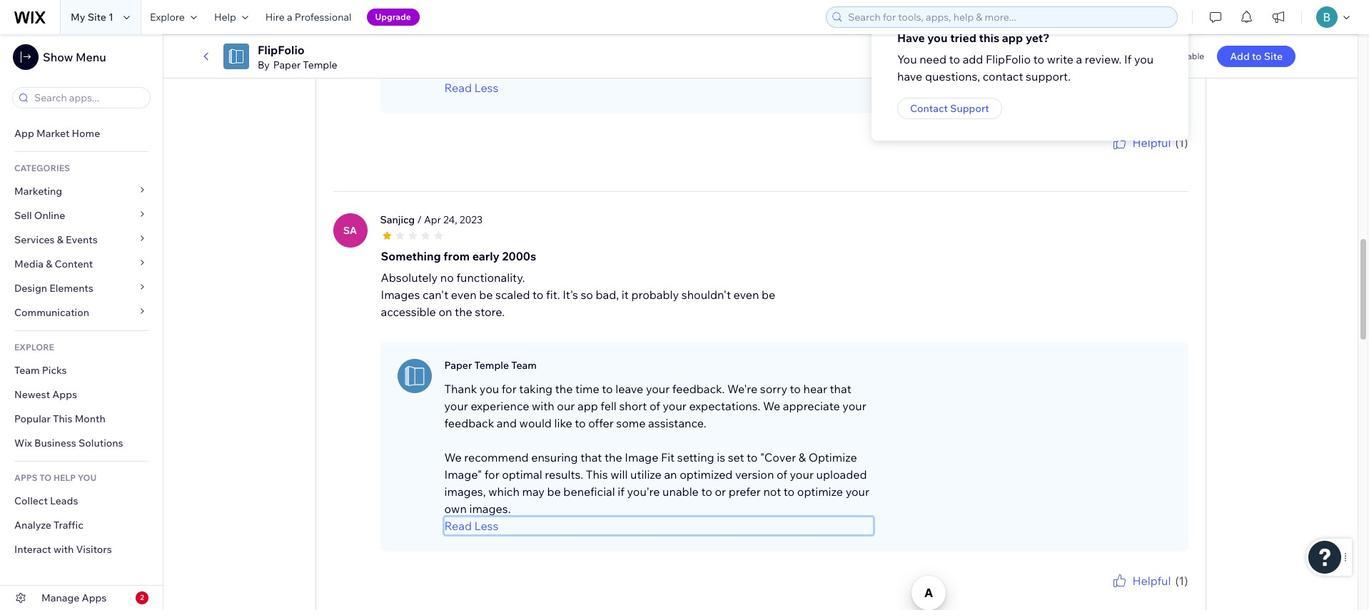 Task type: describe. For each thing, give the bounding box(es) containing it.
to right 'order'
[[785, 29, 796, 43]]

sell
[[14, 209, 32, 222]]

sell online
[[14, 209, 65, 222]]

own
[[444, 502, 467, 516]]

read inside unfortuantely pdfs will need to be converted to images in order to be used in html. there are some free online tools to convert pdf files into images however. after that you can upload them all at once to flipfolio. read less
[[444, 80, 472, 95]]

not
[[764, 485, 781, 499]]

support
[[950, 102, 989, 115]]

be up store.
[[479, 287, 493, 302]]

need inside unfortuantely pdfs will need to be converted to images in order to be used in html. there are some free online tools to convert pdf files into images however. after that you can upload them all at once to flipfolio. read less
[[571, 29, 598, 43]]

hire
[[265, 11, 285, 24]]

1 vertical spatial images
[[780, 46, 818, 60]]

less inside unfortuantely pdfs will need to be converted to images in order to be used in html. there are some free online tools to convert pdf files into images however. after that you can upload them all at once to flipfolio. read less
[[474, 80, 499, 95]]

app
[[14, 127, 34, 140]]

yet?
[[1026, 31, 1050, 45]]

to left or
[[701, 485, 712, 499]]

services & events link
[[0, 228, 163, 252]]

short
[[619, 399, 647, 413]]

fell
[[601, 399, 617, 413]]

to right like
[[575, 416, 586, 430]]

sidebar element
[[0, 34, 164, 610]]

sanjicg / apr 24, 2023
[[380, 213, 483, 226]]

feedback inside the thank you for taking the time to leave your feedback. we're sorry to hear that your experience with our app fell short of your expectations. we appreciate your feedback and would like to offer some assistance. we recommend ensuring that the image fit setting is set to "cover & optimize image" for optimal results. this will utilize an optimized version of your uploaded images, which may be beneficial if you're unable to or prefer not to optimize your own images. read less
[[444, 416, 494, 430]]

1 horizontal spatial paper
[[444, 359, 472, 372]]

a inside "have you tried this app yet? you need to add flipfolio to write a review. if you have questions, contact support."
[[1076, 52, 1083, 66]]

1 horizontal spatial we
[[763, 399, 781, 413]]

it's
[[563, 287, 578, 302]]

and
[[497, 416, 517, 430]]

be left the used
[[799, 29, 813, 43]]

to up fell
[[602, 382, 613, 396]]

you inside unfortuantely pdfs will need to be converted to images in order to be used in html. there are some free online tools to convert pdf files into images however. after that you can upload them all at once to flipfolio. read less
[[498, 63, 517, 78]]

upgrade
[[375, 11, 411, 22]]

with inside 'link'
[[54, 543, 74, 556]]

2 horizontal spatial the
[[605, 450, 622, 465]]

events
[[66, 233, 98, 246]]

2
[[140, 593, 144, 603]]

contact
[[983, 69, 1023, 84]]

1 even from the left
[[451, 287, 477, 302]]

image"
[[444, 467, 482, 482]]

temple inside flipfolio by paper temple
[[303, 59, 337, 71]]

images.
[[469, 502, 511, 516]]

leads
[[50, 495, 78, 508]]

1 horizontal spatial that
[[581, 450, 602, 465]]

or
[[715, 485, 726, 499]]

this inside the thank you for taking the time to leave your feedback. we're sorry to hear that your experience with our app fell short of your expectations. we appreciate your feedback and would like to offer some assistance. we recommend ensuring that the image fit setting is set to "cover & optimize image" for optimal results. this will utilize an optimized version of your uploaded images, which may be beneficial if you're unable to or prefer not to optimize your own images. read less
[[586, 467, 608, 482]]

flipfolio.
[[681, 63, 729, 78]]

(1) for second helpful button from the bottom of the page
[[1176, 135, 1188, 150]]

prefer
[[729, 485, 761, 499]]

which
[[488, 485, 520, 499]]

sorry
[[760, 382, 788, 396]]

can
[[520, 63, 539, 78]]

order
[[754, 29, 783, 43]]

apr
[[424, 213, 441, 226]]

upload
[[541, 63, 578, 78]]

flipfolio by paper temple
[[258, 43, 337, 71]]

& for content
[[46, 258, 52, 271]]

setting
[[677, 450, 714, 465]]

some inside unfortuantely pdfs will need to be converted to images in order to be used in html. there are some free online tools to convert pdf files into images however. after that you can upload them all at once to flipfolio. read less
[[535, 46, 564, 60]]

Search apps... field
[[30, 88, 146, 108]]

version
[[735, 467, 774, 482]]

2 in from the left
[[844, 29, 853, 43]]

2 horizontal spatial that
[[830, 382, 852, 396]]

by
[[258, 59, 270, 71]]

write
[[1047, 52, 1074, 66]]

unfortuantely
[[444, 29, 518, 43]]

1 vertical spatial the
[[555, 382, 573, 396]]

with inside the thank you for taking the time to leave your feedback. we're sorry to hear that your experience with our app fell short of your expectations. we appreciate your feedback and would like to offer some assistance. we recommend ensuring that the image fit setting is set to "cover & optimize image" for optimal results. this will utilize an optimized version of your uploaded images, which may be beneficial if you're unable to or prefer not to optimize your own images. read less
[[532, 399, 555, 413]]

newest apps link
[[0, 383, 163, 407]]

manage
[[41, 592, 80, 605]]

hear
[[804, 382, 827, 396]]

utilize
[[630, 467, 662, 482]]

hire a professional
[[265, 11, 352, 24]]

wix
[[14, 437, 32, 450]]

unable
[[663, 485, 699, 499]]

optimize
[[809, 450, 857, 465]]

apps for newest apps
[[52, 388, 77, 401]]

traffic
[[54, 519, 83, 532]]

design elements link
[[0, 276, 163, 301]]

explore
[[150, 11, 185, 24]]

(1) for 1st helpful button from the bottom of the page
[[1176, 574, 1188, 588]]

there
[[482, 46, 513, 60]]

early
[[472, 249, 500, 263]]

bad,
[[596, 287, 619, 302]]

expectations.
[[689, 399, 761, 413]]

interact
[[14, 543, 51, 556]]

optimal
[[502, 467, 542, 482]]

thank for second helpful button from the bottom of the page
[[1075, 151, 1100, 162]]

pdfs
[[520, 29, 549, 43]]

have
[[897, 31, 925, 45]]

1 helpful button from the top
[[1111, 134, 1171, 151]]

services & events
[[14, 233, 98, 246]]

images
[[381, 287, 420, 302]]

communication
[[14, 306, 92, 319]]

that inside unfortuantely pdfs will need to be converted to images in order to be used in html. there are some free online tools to convert pdf files into images however. after that you can upload them all at once to flipfolio. read less
[[474, 63, 495, 78]]

sell online link
[[0, 203, 163, 228]]

Search for tools, apps, help & more... field
[[844, 7, 1173, 27]]

tools
[[626, 46, 652, 60]]

online
[[34, 209, 65, 222]]

sa
[[343, 224, 357, 237]]

it
[[622, 287, 629, 302]]

popular this month
[[14, 413, 106, 426]]

fit
[[661, 450, 675, 465]]

categories
[[14, 163, 70, 173]]

add to site
[[1230, 50, 1283, 63]]

& for events
[[57, 233, 63, 246]]

are
[[516, 46, 532, 60]]

popular this month link
[[0, 407, 163, 431]]

something from early 2000s absolutely no functionality. images can't even be scaled to fit. it's so bad, it probably shouldn't even be accessible on the store.
[[381, 249, 776, 319]]

will inside unfortuantely pdfs will need to be converted to images in order to be used in html. there are some free online tools to convert pdf files into images however. after that you can upload them all at once to flipfolio. read less
[[551, 29, 568, 43]]

optimized
[[680, 467, 733, 482]]

once
[[639, 63, 665, 78]]

newest apps
[[14, 388, 77, 401]]

market
[[36, 127, 70, 140]]

if
[[618, 485, 625, 499]]

all
[[611, 63, 623, 78]]

my site 1
[[71, 11, 113, 24]]

recommend
[[464, 450, 529, 465]]

the inside the something from early 2000s absolutely no functionality. images can't even be scaled to fit. it's so bad, it probably shouldn't even be accessible on the store.
[[455, 305, 472, 319]]

team inside team picks link
[[14, 364, 40, 377]]

appreciate
[[783, 399, 840, 413]]

content
[[55, 258, 93, 271]]

to up online
[[601, 29, 611, 43]]

helpful for 1st helpful button from the bottom of the page
[[1133, 574, 1171, 588]]

& inside the thank you for taking the time to leave your feedback. we're sorry to hear that your experience with our app fell short of your expectations. we appreciate your feedback and would like to offer some assistance. we recommend ensuring that the image fit setting is set to "cover & optimize image" for optimal results. this will utilize an optimized version of your uploaded images, which may be beneficial if you're unable to or prefer not to optimize your own images. read less
[[799, 450, 806, 465]]

manage apps
[[41, 592, 107, 605]]

2 helpful button from the top
[[1111, 572, 1171, 589]]

sanjicg
[[380, 213, 415, 226]]

used
[[815, 29, 841, 43]]

time
[[575, 382, 600, 396]]

results.
[[545, 467, 583, 482]]

services
[[14, 233, 55, 246]]



Task type: vqa. For each thing, say whether or not it's contained in the screenshot.
to in the Something from early 2000s Absolutely no functionality. Images can't even be scaled to fit. It's so bad, it probably shouldn't even be accessible on the store.
yes



Task type: locate. For each thing, give the bounding box(es) containing it.
0 horizontal spatial images
[[700, 29, 739, 43]]

to down 'converted'
[[655, 46, 666, 60]]

0 vertical spatial that
[[474, 63, 495, 78]]

0 vertical spatial need
[[571, 29, 598, 43]]

2 vertical spatial &
[[799, 450, 806, 465]]

files
[[732, 46, 754, 60]]

0 vertical spatial paper
[[273, 59, 301, 71]]

you inside the thank you for taking the time to leave your feedback. we're sorry to hear that your experience with our app fell short of your expectations. we appreciate your feedback and would like to offer some assistance. we recommend ensuring that the image fit setting is set to "cover & optimize image" for optimal results. this will utilize an optimized version of your uploaded images, which may be beneficial if you're unable to or prefer not to optimize your own images. read less
[[480, 382, 499, 396]]

2 less from the top
[[474, 519, 499, 533]]

"cover
[[760, 450, 796, 465]]

site right add
[[1264, 50, 1283, 63]]

0 horizontal spatial some
[[535, 46, 564, 60]]

this
[[979, 31, 1000, 45]]

1 helpful from the top
[[1133, 135, 1171, 150]]

in
[[742, 29, 751, 43], [844, 29, 853, 43]]

app inside "have you tried this app yet? you need to add flipfolio to write a review. if you have questions, contact support."
[[1002, 31, 1023, 45]]

communication link
[[0, 301, 163, 325]]

read less button down you're
[[444, 517, 873, 535]]

1 horizontal spatial even
[[734, 287, 759, 302]]

paper right the by on the top left of the page
[[273, 59, 301, 71]]

helpful for second helpful button from the bottom of the page
[[1133, 135, 1171, 150]]

of right "short"
[[650, 399, 660, 413]]

paper inside flipfolio by paper temple
[[273, 59, 301, 71]]

be down 'results.'
[[547, 485, 561, 499]]

need inside "have you tried this app yet? you need to add flipfolio to write a review. if you have questions, contact support."
[[920, 52, 947, 66]]

app inside the thank you for taking the time to leave your feedback. we're sorry to hear that your experience with our app fell short of your expectations. we appreciate your feedback and would like to offer some assistance. we recommend ensuring that the image fit setting is set to "cover & optimize image" for optimal results. this will utilize an optimized version of your uploaded images, which may be beneficial if you're unable to or prefer not to optimize your own images. read less
[[578, 399, 598, 413]]

questions,
[[925, 69, 980, 84]]

paper temple image
[[397, 359, 432, 393]]

that right hear
[[830, 382, 852, 396]]

helpful button
[[1111, 134, 1171, 151], [1111, 572, 1171, 589]]

app down search for tools, apps, help & more... field
[[1002, 31, 1023, 45]]

1 vertical spatial paper
[[444, 359, 472, 372]]

some down "short"
[[616, 416, 646, 430]]

app
[[1002, 31, 1023, 45], [578, 399, 598, 413]]

paper temple team
[[444, 359, 537, 372]]

1 vertical spatial temple
[[474, 359, 509, 372]]

0 vertical spatial some
[[535, 46, 564, 60]]

read less button down once
[[444, 79, 873, 96]]

to inside the something from early 2000s absolutely no functionality. images can't even be scaled to fit. it's so bad, it probably shouldn't even be accessible on the store.
[[533, 287, 544, 302]]

0 horizontal spatial of
[[650, 399, 660, 413]]

ensuring
[[531, 450, 578, 465]]

a right hire
[[287, 11, 292, 24]]

0 horizontal spatial need
[[571, 29, 598, 43]]

1 vertical spatial we
[[444, 450, 462, 465]]

team picks link
[[0, 358, 163, 383]]

images right into
[[780, 46, 818, 60]]

team up taking
[[511, 359, 537, 372]]

that up 'results.'
[[581, 450, 602, 465]]

be inside the thank you for taking the time to leave your feedback. we're sorry to hear that your experience with our app fell short of your expectations. we appreciate your feedback and would like to offer some assistance. we recommend ensuring that the image fit setting is set to "cover & optimize image" for optimal results. this will utilize an optimized version of your uploaded images, which may be beneficial if you're unable to or prefer not to optimize your own images. read less
[[547, 485, 561, 499]]

0 horizontal spatial the
[[455, 305, 472, 319]]

with down traffic
[[54, 543, 74, 556]]

1 horizontal spatial temple
[[474, 359, 509, 372]]

to inside button
[[1252, 50, 1262, 63]]

marketing link
[[0, 179, 163, 203]]

1 vertical spatial read
[[444, 519, 472, 533]]

0 vertical spatial we
[[763, 399, 781, 413]]

1 horizontal spatial &
[[57, 233, 63, 246]]

0 horizontal spatial in
[[742, 29, 751, 43]]

1 vertical spatial will
[[611, 467, 628, 482]]

plan
[[1151, 51, 1168, 61]]

1 horizontal spatial images
[[780, 46, 818, 60]]

collect
[[14, 495, 48, 508]]

less down 'there'
[[474, 80, 499, 95]]

feedback.
[[672, 382, 725, 396]]

read
[[444, 80, 472, 95], [444, 519, 472, 533]]

2 vertical spatial feedback
[[1151, 589, 1188, 600]]

can't
[[423, 287, 449, 302]]

0 horizontal spatial that
[[474, 63, 495, 78]]

0 vertical spatial &
[[57, 233, 63, 246]]

at
[[626, 63, 636, 78]]

1 horizontal spatial will
[[611, 467, 628, 482]]

app down time
[[578, 399, 598, 413]]

fit.
[[546, 287, 560, 302]]

help
[[214, 11, 236, 24]]

helpful
[[1133, 135, 1171, 150], [1133, 574, 1171, 588]]

0 vertical spatial less
[[474, 80, 499, 95]]

even down no
[[451, 287, 477, 302]]

to up convert
[[687, 29, 698, 43]]

apps for manage apps
[[82, 592, 107, 605]]

offer
[[588, 416, 614, 430]]

0 vertical spatial feedback
[[1151, 151, 1188, 162]]

1 horizontal spatial in
[[844, 29, 853, 43]]

& right media
[[46, 258, 52, 271]]

from
[[444, 249, 470, 263]]

0 vertical spatial images
[[700, 29, 739, 43]]

temple down the professional on the left of page
[[303, 59, 337, 71]]

paper right paper temple icon
[[444, 359, 472, 372]]

contact support
[[910, 102, 989, 115]]

a right write
[[1076, 52, 1083, 66]]

be
[[614, 29, 628, 43], [799, 29, 813, 43], [479, 287, 493, 302], [762, 287, 776, 302], [547, 485, 561, 499]]

less inside the thank you for taking the time to leave your feedback. we're sorry to hear that your experience with our app fell short of your expectations. we appreciate your feedback and would like to offer some assistance. we recommend ensuring that the image fit setting is set to "cover & optimize image" for optimal results. this will utilize an optimized version of your uploaded images, which may be beneficial if you're unable to or prefer not to optimize your own images. read less
[[474, 519, 499, 533]]

0 vertical spatial will
[[551, 29, 568, 43]]

read down after
[[444, 80, 472, 95]]

1 vertical spatial less
[[474, 519, 499, 533]]

1 vertical spatial site
[[1264, 50, 1283, 63]]

thank for 1st helpful button from the bottom of the page
[[1075, 589, 1100, 600]]

support.
[[1026, 69, 1071, 84]]

apps
[[52, 388, 77, 401], [82, 592, 107, 605]]

0 horizontal spatial this
[[53, 413, 72, 426]]

0 vertical spatial read
[[444, 80, 472, 95]]

feedback for 1st helpful button from the bottom of the page
[[1151, 589, 1188, 600]]

1 vertical spatial thank
[[444, 382, 477, 396]]

we up the image"
[[444, 450, 462, 465]]

1 vertical spatial this
[[586, 467, 608, 482]]

uploaded
[[816, 467, 867, 482]]

1 vertical spatial app
[[578, 399, 598, 413]]

that down 'there'
[[474, 63, 495, 78]]

0 horizontal spatial even
[[451, 287, 477, 302]]

available
[[1170, 51, 1205, 61]]

to left hear
[[790, 382, 801, 396]]

free
[[567, 46, 588, 60]]

0 horizontal spatial temple
[[303, 59, 337, 71]]

0 horizontal spatial apps
[[52, 388, 77, 401]]

1 vertical spatial of
[[777, 467, 787, 482]]

1 vertical spatial (1)
[[1176, 574, 1188, 588]]

1 vertical spatial &
[[46, 258, 52, 271]]

2 horizontal spatial &
[[799, 450, 806, 465]]

images
[[700, 29, 739, 43], [780, 46, 818, 60]]

be right shouldn't
[[762, 287, 776, 302]]

some inside the thank you for taking the time to leave your feedback. we're sorry to hear that your experience with our app fell short of your expectations. we appreciate your feedback and would like to offer some assistance. we recommend ensuring that the image fit setting is set to "cover & optimize image" for optimal results. this will utilize an optimized version of your uploaded images, which may be beneficial if you're unable to or prefer not to optimize your own images. read less
[[616, 416, 646, 430]]

2023
[[460, 213, 483, 226]]

0 vertical spatial site
[[88, 11, 106, 24]]

1 vertical spatial that
[[830, 382, 852, 396]]

1 thank you for your feedback from the top
[[1075, 151, 1188, 162]]

this up wix business solutions
[[53, 413, 72, 426]]

explore
[[14, 342, 54, 353]]

flipfolio inside "have you tried this app yet? you need to add flipfolio to write a review. if you have questions, contact support."
[[986, 52, 1031, 66]]

1 horizontal spatial some
[[616, 416, 646, 430]]

shouldn't
[[682, 287, 731, 302]]

1 horizontal spatial flipfolio
[[986, 52, 1031, 66]]

1 read from the top
[[444, 80, 472, 95]]

analyze
[[14, 519, 51, 532]]

1 horizontal spatial need
[[920, 52, 947, 66]]

flipfolio inside flipfolio by paper temple
[[258, 43, 305, 57]]

optimize
[[797, 485, 843, 499]]

an
[[664, 467, 677, 482]]

2 thank you for your feedback from the top
[[1075, 589, 1188, 600]]

month
[[75, 413, 106, 426]]

to left fit.
[[533, 287, 544, 302]]

0 horizontal spatial flipfolio
[[258, 43, 305, 57]]

pdf
[[711, 46, 730, 60]]

accessible
[[381, 305, 436, 319]]

& right "cover
[[799, 450, 806, 465]]

in up files
[[742, 29, 751, 43]]

0 horizontal spatial will
[[551, 29, 568, 43]]

2000s
[[502, 249, 536, 263]]

to right once
[[668, 63, 679, 78]]

0 vertical spatial apps
[[52, 388, 77, 401]]

1 horizontal spatial the
[[555, 382, 573, 396]]

site left 1
[[88, 11, 106, 24]]

images up pdf
[[700, 29, 739, 43]]

even right shouldn't
[[734, 287, 759, 302]]

scaled
[[496, 287, 530, 302]]

to right set
[[747, 450, 758, 465]]

media & content
[[14, 258, 93, 271]]

0 horizontal spatial app
[[578, 399, 598, 413]]

will up if
[[611, 467, 628, 482]]

1 horizontal spatial apps
[[82, 592, 107, 605]]

0 horizontal spatial a
[[287, 11, 292, 24]]

flipfolio up contact on the top right
[[986, 52, 1031, 66]]

of down "cover
[[777, 467, 787, 482]]

convert
[[668, 46, 709, 60]]

0 horizontal spatial team
[[14, 364, 40, 377]]

apps inside newest apps link
[[52, 388, 77, 401]]

temple up experience
[[474, 359, 509, 372]]

0 vertical spatial thank you for your feedback
[[1075, 151, 1188, 162]]

0 vertical spatial the
[[455, 305, 472, 319]]

1 vertical spatial a
[[1076, 52, 1083, 66]]

we down sorry
[[763, 399, 781, 413]]

1 horizontal spatial with
[[532, 399, 555, 413]]

apps up popular this month
[[52, 388, 77, 401]]

may
[[522, 485, 545, 499]]

will up free
[[551, 29, 568, 43]]

wix business solutions link
[[0, 431, 163, 456]]

beneficial
[[564, 485, 615, 499]]

1 in from the left
[[742, 29, 751, 43]]

1 horizontal spatial app
[[1002, 31, 1023, 45]]

converted
[[630, 29, 684, 43]]

need up free
[[571, 29, 598, 43]]

0 vertical spatial (1)
[[1176, 135, 1188, 150]]

leave
[[616, 382, 644, 396]]

some up upload
[[535, 46, 564, 60]]

1 vertical spatial with
[[54, 543, 74, 556]]

with down taking
[[532, 399, 555, 413]]

1 horizontal spatial a
[[1076, 52, 1083, 66]]

that
[[474, 63, 495, 78], [830, 382, 852, 396], [581, 450, 602, 465]]

in up "however."
[[844, 29, 853, 43]]

0 vertical spatial of
[[650, 399, 660, 413]]

taking
[[519, 382, 553, 396]]

thank
[[1075, 151, 1100, 162], [444, 382, 477, 396], [1075, 589, 1100, 600]]

show menu button
[[13, 44, 106, 70]]

to right "not"
[[784, 485, 795, 499]]

collect leads link
[[0, 489, 163, 513]]

1 vertical spatial some
[[616, 416, 646, 430]]

however.
[[821, 46, 869, 60]]

&
[[57, 233, 63, 246], [46, 258, 52, 271], [799, 450, 806, 465]]

images,
[[444, 485, 486, 499]]

so
[[581, 287, 593, 302]]

the left image
[[605, 450, 622, 465]]

site inside button
[[1264, 50, 1283, 63]]

& left the events
[[57, 233, 63, 246]]

flipfolio up the by on the top left of the page
[[258, 43, 305, 57]]

2 vertical spatial thank
[[1075, 589, 1100, 600]]

2 helpful from the top
[[1133, 574, 1171, 588]]

home
[[72, 127, 100, 140]]

thank you for your feedback for second helpful button from the bottom of the page
[[1075, 151, 1188, 162]]

add
[[1230, 50, 1250, 63]]

help button
[[206, 0, 257, 34]]

0 vertical spatial read less button
[[444, 79, 873, 96]]

2 read less button from the top
[[444, 517, 873, 535]]

0 vertical spatial helpful button
[[1111, 134, 1171, 151]]

1 vertical spatial thank you for your feedback
[[1075, 589, 1188, 600]]

media & content link
[[0, 252, 163, 276]]

your
[[1131, 151, 1149, 162], [646, 382, 670, 396], [444, 399, 468, 413], [663, 399, 687, 413], [843, 399, 867, 413], [790, 467, 814, 482], [846, 485, 870, 499], [1131, 589, 1149, 600]]

2 read from the top
[[444, 519, 472, 533]]

1 horizontal spatial this
[[586, 467, 608, 482]]

to right add
[[1252, 50, 1262, 63]]

this up beneficial on the left of page
[[586, 467, 608, 482]]

0 horizontal spatial site
[[88, 11, 106, 24]]

this
[[53, 413, 72, 426], [586, 467, 608, 482]]

need right you
[[920, 52, 947, 66]]

1 vertical spatial read less button
[[444, 517, 873, 535]]

0 horizontal spatial we
[[444, 450, 462, 465]]

thank you for taking the time to leave your feedback. we're sorry to hear that your experience with our app fell short of your expectations. we appreciate your feedback and would like to offer some assistance. we recommend ensuring that the image fit setting is set to "cover & optimize image" for optimal results. this will utilize an optimized version of your uploaded images, which may be beneficial if you're unable to or prefer not to optimize your own images. read less
[[444, 382, 870, 533]]

feedback for second helpful button from the bottom of the page
[[1151, 151, 1188, 162]]

contact support button
[[897, 98, 1002, 119]]

professional
[[295, 11, 352, 24]]

online
[[591, 46, 623, 60]]

show
[[43, 50, 73, 64]]

the right on
[[455, 305, 472, 319]]

1 less from the top
[[474, 80, 499, 95]]

1 horizontal spatial of
[[777, 467, 787, 482]]

1 vertical spatial feedback
[[444, 416, 494, 430]]

picks
[[42, 364, 67, 377]]

2 vertical spatial the
[[605, 450, 622, 465]]

2 (1) from the top
[[1176, 574, 1188, 588]]

0 vertical spatial this
[[53, 413, 72, 426]]

1 read less button from the top
[[444, 79, 873, 96]]

less down the images.
[[474, 519, 499, 533]]

this inside "link"
[[53, 413, 72, 426]]

be up online
[[614, 29, 628, 43]]

the up our
[[555, 382, 573, 396]]

2 even from the left
[[734, 287, 759, 302]]

0 vertical spatial app
[[1002, 31, 1023, 45]]

1 horizontal spatial site
[[1264, 50, 1283, 63]]

help
[[53, 473, 76, 483]]

to up support.
[[1034, 52, 1045, 66]]

0 vertical spatial temple
[[303, 59, 337, 71]]

you
[[928, 31, 948, 45], [1134, 52, 1154, 66], [498, 63, 517, 78], [1102, 151, 1116, 162], [480, 382, 499, 396], [1102, 589, 1116, 600]]

collect leads
[[14, 495, 78, 508]]

temple
[[303, 59, 337, 71], [474, 359, 509, 372]]

1 vertical spatial apps
[[82, 592, 107, 605]]

free
[[1131, 51, 1149, 61]]

need
[[571, 29, 598, 43], [920, 52, 947, 66]]

with
[[532, 399, 555, 413], [54, 543, 74, 556]]

0 vertical spatial helpful
[[1133, 135, 1171, 150]]

1 (1) from the top
[[1176, 135, 1188, 150]]

0 horizontal spatial paper
[[273, 59, 301, 71]]

0 vertical spatial a
[[287, 11, 292, 24]]

will inside the thank you for taking the time to leave your feedback. we're sorry to hear that your experience with our app fell short of your expectations. we appreciate your feedback and would like to offer some assistance. we recommend ensuring that the image fit setting is set to "cover & optimize image" for optimal results. this will utilize an optimized version of your uploaded images, which may be beneficial if you're unable to or prefer not to optimize your own images. read less
[[611, 467, 628, 482]]

absolutely
[[381, 270, 438, 285]]

1 vertical spatial helpful
[[1133, 574, 1171, 588]]

read inside the thank you for taking the time to leave your feedback. we're sorry to hear that your experience with our app fell short of your expectations. we appreciate your feedback and would like to offer some assistance. we recommend ensuring that the image fit setting is set to "cover & optimize image" for optimal results. this will utilize an optimized version of your uploaded images, which may be beneficial if you're unable to or prefer not to optimize your own images. read less
[[444, 519, 472, 533]]

visitors
[[76, 543, 112, 556]]

thank you for your feedback for 1st helpful button from the bottom of the page
[[1075, 589, 1188, 600]]

to up questions,
[[949, 52, 960, 66]]

team down the explore
[[14, 364, 40, 377]]

show menu
[[43, 50, 106, 64]]

2 vertical spatial that
[[581, 450, 602, 465]]

1 vertical spatial helpful button
[[1111, 572, 1171, 589]]

apps right manage at left
[[82, 592, 107, 605]]

0 vertical spatial thank
[[1075, 151, 1100, 162]]

tried
[[950, 31, 977, 45]]

read down own at bottom left
[[444, 519, 472, 533]]

thank inside the thank you for taking the time to leave your feedback. we're sorry to hear that your experience with our app fell short of your expectations. we appreciate your feedback and would like to offer some assistance. we recommend ensuring that the image fit setting is set to "cover & optimize image" for optimal results. this will utilize an optimized version of your uploaded images, which may be beneficial if you're unable to or prefer not to optimize your own images. read less
[[444, 382, 477, 396]]

flipfolio logo image
[[223, 44, 249, 69]]

1 vertical spatial need
[[920, 52, 947, 66]]

0 vertical spatial with
[[532, 399, 555, 413]]

1 horizontal spatial team
[[511, 359, 537, 372]]

is
[[717, 450, 725, 465]]



